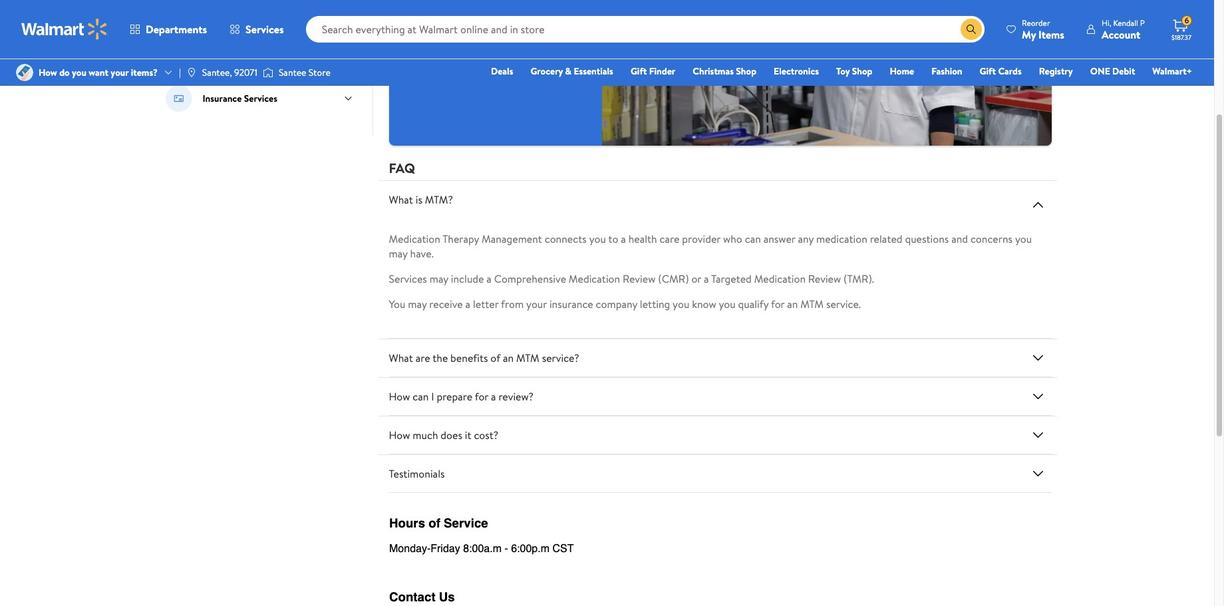 Task type: locate. For each thing, give the bounding box(es) containing it.
items
[[1039, 27, 1065, 42]]

how left i
[[389, 390, 410, 404]]

0 vertical spatial an
[[788, 297, 799, 312]]

gift left cards
[[980, 65, 997, 78]]

0 horizontal spatial shop
[[737, 65, 757, 78]]

how can i prepare for a review?
[[389, 390, 534, 404]]

santee, 92071
[[202, 66, 258, 79]]

medication
[[389, 232, 441, 247], [569, 272, 621, 286], [755, 272, 806, 286]]

for
[[772, 297, 785, 312], [475, 390, 489, 404]]

provider
[[683, 232, 721, 247]]

an right 'of'
[[503, 351, 514, 366]]

may
[[389, 247, 408, 261], [430, 272, 449, 286], [408, 297, 427, 312]]

cards
[[999, 65, 1022, 78]]

may right you
[[408, 297, 427, 312]]

you left to
[[590, 232, 606, 247]]

comprehensive
[[494, 272, 567, 286]]

6
[[1185, 15, 1190, 26]]

christmas
[[693, 65, 734, 78]]

0 horizontal spatial  image
[[16, 64, 33, 81]]

can left i
[[413, 390, 429, 404]]

you
[[72, 66, 86, 79], [590, 232, 606, 247], [1016, 232, 1033, 247], [673, 297, 690, 312], [719, 297, 736, 312]]

search icon image
[[967, 24, 977, 35]]

shop right christmas on the top right of page
[[737, 65, 757, 78]]

gift
[[631, 65, 647, 78], [980, 65, 997, 78]]

registry
[[1040, 65, 1074, 78]]

for right qualify
[[772, 297, 785, 312]]

0 horizontal spatial may
[[389, 247, 408, 261]]

can right who
[[745, 232, 761, 247]]

you
[[389, 297, 406, 312]]

0 vertical spatial services
[[246, 22, 284, 37]]

2 gift from the left
[[980, 65, 997, 78]]

what are the benefits of an mtm service? image
[[1031, 350, 1047, 366]]

santee
[[279, 66, 307, 79]]

grocery & essentials
[[531, 65, 614, 78]]

review up service.
[[809, 272, 842, 286]]

services down 92071
[[244, 92, 278, 105]]

related
[[871, 232, 903, 247]]

 image for how do you want your items?
[[16, 64, 33, 81]]

christmas shop link
[[687, 64, 763, 79]]

0 horizontal spatial gift
[[631, 65, 647, 78]]

1 vertical spatial what
[[389, 351, 413, 366]]

finder
[[650, 65, 676, 78]]

a left letter
[[466, 297, 471, 312]]

services may include a comprehensive medication review (cmr) or a targeted medication review (tmr).
[[389, 272, 875, 286]]

0 horizontal spatial mtm
[[517, 351, 540, 366]]

2 shop from the left
[[853, 65, 873, 78]]

one debit link
[[1085, 64, 1142, 79]]

faq
[[389, 159, 415, 177]]

1 horizontal spatial may
[[408, 297, 427, 312]]

toy shop
[[837, 65, 873, 78]]

what for what are the benefits of an mtm service?
[[389, 351, 413, 366]]

company
[[596, 297, 638, 312]]

to
[[609, 232, 619, 247]]

can inside medication therapy management connects you to a health care provider who can answer any medication related questions and concerns you may have.
[[745, 232, 761, 247]]

1 vertical spatial can
[[413, 390, 429, 404]]

walmart
[[203, 43, 237, 57]]

1 vertical spatial services
[[244, 92, 278, 105]]

your right want
[[111, 66, 129, 79]]

services
[[246, 22, 284, 37], [244, 92, 278, 105], [389, 272, 427, 286]]

0 vertical spatial may
[[389, 247, 408, 261]]

0 horizontal spatial review
[[623, 272, 656, 286]]

or
[[692, 272, 702, 286]]

0 horizontal spatial medication
[[389, 232, 441, 247]]

may up receive
[[430, 272, 449, 286]]

1 shop from the left
[[737, 65, 757, 78]]

walmart+ link
[[1147, 64, 1199, 79]]

mtm left service.
[[801, 297, 824, 312]]

how much does it cost?
[[389, 428, 499, 443]]

how do you want your items?
[[39, 66, 158, 79]]

testimonials image
[[1031, 466, 1047, 482]]

it
[[465, 428, 472, 443]]

know
[[692, 297, 717, 312]]

2 vertical spatial may
[[408, 297, 427, 312]]

2 what from the top
[[389, 351, 413, 366]]

what left is
[[389, 193, 413, 207]]

0 vertical spatial mtm
[[801, 297, 824, 312]]

 image right 92071
[[263, 66, 274, 79]]

1 horizontal spatial your
[[527, 297, 547, 312]]

how
[[39, 66, 57, 79], [389, 390, 410, 404], [389, 428, 410, 443]]

your right from
[[527, 297, 547, 312]]

1 horizontal spatial  image
[[263, 66, 274, 79]]

departments
[[146, 22, 207, 37]]

shop right toy
[[853, 65, 873, 78]]

1 horizontal spatial can
[[745, 232, 761, 247]]

gift cards link
[[974, 64, 1028, 79]]

1 vertical spatial for
[[475, 390, 489, 404]]

review up you may receive a letter from your insurance company letting you know you qualify for an mtm service.
[[623, 272, 656, 286]]

targeted
[[712, 272, 752, 286]]

shop for christmas shop
[[737, 65, 757, 78]]

services up health in the top left of the page
[[246, 22, 284, 37]]

how left much
[[389, 428, 410, 443]]

medication up qualify
[[755, 272, 806, 286]]

1 what from the top
[[389, 193, 413, 207]]

kendall
[[1114, 17, 1139, 28]]

2 vertical spatial how
[[389, 428, 410, 443]]

1 horizontal spatial shop
[[853, 65, 873, 78]]

what left are
[[389, 351, 413, 366]]

mtm right 'of'
[[517, 351, 540, 366]]

santee store
[[279, 66, 331, 79]]

1 horizontal spatial an
[[788, 297, 799, 312]]

health
[[239, 43, 266, 57]]

0 vertical spatial can
[[745, 232, 761, 247]]

how for how do you want your items?
[[39, 66, 57, 79]]

services up you
[[389, 272, 427, 286]]

essentials
[[574, 65, 614, 78]]

1 horizontal spatial gift
[[980, 65, 997, 78]]

an
[[788, 297, 799, 312], [503, 351, 514, 366]]

shop
[[737, 65, 757, 78], [853, 65, 873, 78]]

deals link
[[485, 64, 520, 79]]

an right qualify
[[788, 297, 799, 312]]

how can i prepare for a review? image
[[1031, 389, 1047, 405]]

0 vertical spatial how
[[39, 66, 57, 79]]

home link
[[884, 64, 921, 79]]

how for how can i prepare for a review?
[[389, 390, 410, 404]]

medication down is
[[389, 232, 441, 247]]

service.
[[827, 297, 861, 312]]

gift left finder
[[631, 65, 647, 78]]

1 horizontal spatial review
[[809, 272, 842, 286]]

0 vertical spatial what
[[389, 193, 413, 207]]

0 horizontal spatial your
[[111, 66, 129, 79]]

|
[[179, 66, 181, 79]]

a right include
[[487, 272, 492, 286]]

may for you
[[408, 297, 427, 312]]

medication therapy management connects you to a health care provider who can answer any medication related questions and concerns you may have.
[[389, 232, 1033, 261]]

may inside medication therapy management connects you to a health care provider who can answer any medication related questions and concerns you may have.
[[389, 247, 408, 261]]

may left have.
[[389, 247, 408, 261]]

can
[[745, 232, 761, 247], [413, 390, 429, 404]]

medication up company
[[569, 272, 621, 286]]

1 gift from the left
[[631, 65, 647, 78]]

prepare
[[437, 390, 473, 404]]

insurance
[[203, 92, 242, 105]]

2 vertical spatial services
[[389, 272, 427, 286]]

gift finder
[[631, 65, 676, 78]]

services inside "popup button"
[[246, 22, 284, 37]]

a right to
[[621, 232, 626, 247]]

how left the do
[[39, 66, 57, 79]]

your
[[111, 66, 129, 79], [527, 297, 547, 312]]

0 horizontal spatial for
[[475, 390, 489, 404]]

for right the prepare
[[475, 390, 489, 404]]

fashion
[[932, 65, 963, 78]]

 image for santee store
[[263, 66, 274, 79]]

0 horizontal spatial can
[[413, 390, 429, 404]]

0 vertical spatial for
[[772, 297, 785, 312]]

mtm
[[801, 297, 824, 312], [517, 351, 540, 366]]

 image
[[186, 67, 197, 78]]

1 vertical spatial may
[[430, 272, 449, 286]]

care
[[660, 232, 680, 247]]

0 horizontal spatial an
[[503, 351, 514, 366]]

insurance services
[[203, 92, 278, 105]]

2 horizontal spatial may
[[430, 272, 449, 286]]

 image
[[16, 64, 33, 81], [263, 66, 274, 79]]

6 $187.37
[[1172, 15, 1192, 42]]

what
[[389, 193, 413, 207], [389, 351, 413, 366]]

 image left the do
[[16, 64, 33, 81]]

1 vertical spatial how
[[389, 390, 410, 404]]



Task type: describe. For each thing, give the bounding box(es) containing it.
do
[[59, 66, 70, 79]]

92071
[[234, 66, 258, 79]]

have.
[[410, 247, 434, 261]]

service?
[[542, 351, 580, 366]]

questions
[[906, 232, 950, 247]]

$187.37
[[1172, 33, 1192, 42]]

from
[[501, 297, 524, 312]]

p
[[1141, 17, 1146, 28]]

Walmart Site-Wide search field
[[306, 16, 985, 43]]

my
[[1023, 27, 1037, 42]]

include
[[451, 272, 484, 286]]

how for how much does it cost?
[[389, 428, 410, 443]]

walmart+
[[1153, 65, 1193, 78]]

1 review from the left
[[623, 272, 656, 286]]

of
[[491, 351, 501, 366]]

is
[[416, 193, 423, 207]]

you right concerns at the top of page
[[1016, 232, 1033, 247]]

debit
[[1113, 65, 1136, 78]]

who
[[724, 232, 743, 247]]

what is mtm? image
[[1031, 197, 1047, 213]]

fashion link
[[926, 64, 969, 79]]

qualify
[[739, 297, 769, 312]]

1 vertical spatial mtm
[[517, 351, 540, 366]]

(cmr)
[[659, 272, 689, 286]]

want
[[89, 66, 109, 79]]

you right know
[[719, 297, 736, 312]]

santee,
[[202, 66, 232, 79]]

how much does it cost? image
[[1031, 428, 1047, 444]]

grocery
[[531, 65, 563, 78]]

christmas shop
[[693, 65, 757, 78]]

walmart health image
[[165, 37, 192, 63]]

may for services
[[430, 272, 449, 286]]

reorder my items
[[1023, 17, 1065, 42]]

departments button
[[119, 13, 218, 45]]

home
[[890, 65, 915, 78]]

Search search field
[[306, 16, 985, 43]]

does
[[441, 428, 463, 443]]

walmart health
[[203, 43, 266, 57]]

hi, kendall p account
[[1102, 17, 1146, 42]]

(tmr).
[[844, 272, 875, 286]]

letter
[[473, 297, 499, 312]]

cost?
[[474, 428, 499, 443]]

a left "review?"
[[491, 390, 496, 404]]

medication inside medication therapy management connects you to a health care provider who can answer any medication related questions and concerns you may have.
[[389, 232, 441, 247]]

medication
[[817, 232, 868, 247]]

services button
[[218, 13, 295, 45]]

shop for toy shop
[[853, 65, 873, 78]]

1 horizontal spatial medication
[[569, 272, 621, 286]]

any
[[799, 232, 814, 247]]

hi,
[[1102, 17, 1112, 28]]

and
[[952, 232, 969, 247]]

much
[[413, 428, 438, 443]]

account
[[1102, 27, 1141, 42]]

what are the benefits of an mtm service?
[[389, 351, 580, 366]]

1 horizontal spatial for
[[772, 297, 785, 312]]

gift for gift cards
[[980, 65, 997, 78]]

benefits
[[451, 351, 488, 366]]

you may receive a letter from your insurance company letting you know you qualify for an mtm service.
[[389, 297, 861, 312]]

grocery & essentials link
[[525, 64, 620, 79]]

reorder
[[1023, 17, 1051, 28]]

insurance
[[550, 297, 594, 312]]

1 vertical spatial an
[[503, 351, 514, 366]]

1 vertical spatial your
[[527, 297, 547, 312]]

toy
[[837, 65, 850, 78]]

the
[[433, 351, 448, 366]]

you left know
[[673, 297, 690, 312]]

deals
[[491, 65, 514, 78]]

review?
[[499, 390, 534, 404]]

concerns
[[971, 232, 1013, 247]]

gift cards
[[980, 65, 1022, 78]]

receive
[[430, 297, 463, 312]]

testimonials
[[389, 467, 445, 482]]

what is mtm?
[[389, 193, 453, 207]]

health
[[629, 232, 658, 247]]

electronics link
[[768, 64, 826, 79]]

0 vertical spatial your
[[111, 66, 129, 79]]

walmart insurance services image
[[165, 85, 192, 112]]

store
[[309, 66, 331, 79]]

walmart image
[[21, 19, 108, 40]]

gift for gift finder
[[631, 65, 647, 78]]

services for services may include a comprehensive medication review (cmr) or a targeted medication review (tmr).
[[389, 272, 427, 286]]

a inside medication therapy management connects you to a health care provider who can answer any medication related questions and concerns you may have.
[[621, 232, 626, 247]]

are
[[416, 351, 430, 366]]

mtm?
[[425, 193, 453, 207]]

&
[[566, 65, 572, 78]]

i
[[432, 390, 434, 404]]

2 review from the left
[[809, 272, 842, 286]]

therapy
[[443, 232, 479, 247]]

toy shop link
[[831, 64, 879, 79]]

answer
[[764, 232, 796, 247]]

a right or
[[704, 272, 709, 286]]

you right the do
[[72, 66, 86, 79]]

one
[[1091, 65, 1111, 78]]

2 horizontal spatial medication
[[755, 272, 806, 286]]

1 horizontal spatial mtm
[[801, 297, 824, 312]]

letting
[[640, 297, 671, 312]]

registry link
[[1034, 64, 1080, 79]]

one debit
[[1091, 65, 1136, 78]]

what for what is mtm?
[[389, 193, 413, 207]]

services for services
[[246, 22, 284, 37]]



Task type: vqa. For each thing, say whether or not it's contained in the screenshot.
listed
no



